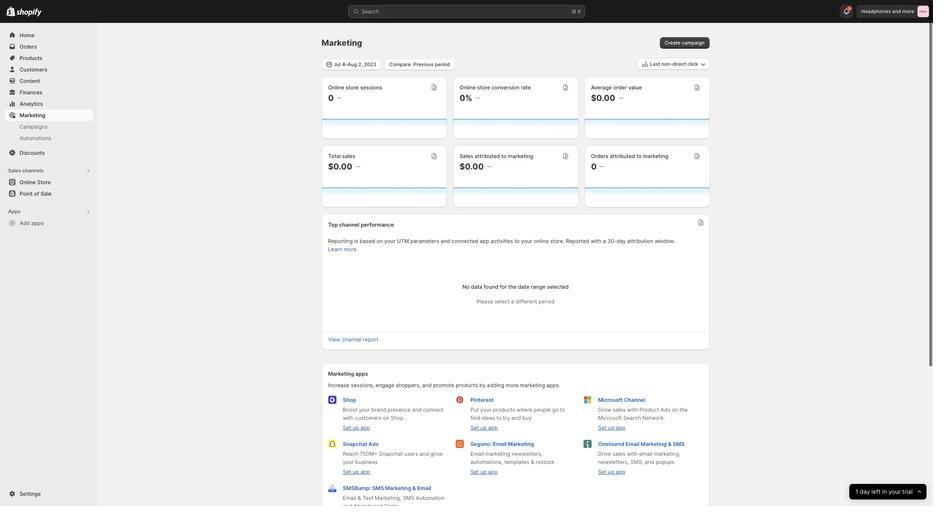 Task type: locate. For each thing, give the bounding box(es) containing it.
1 horizontal spatial more
[[506, 378, 519, 384]]

1 horizontal spatial orders
[[592, 148, 609, 155]]

your down reach
[[343, 454, 354, 461]]

1 left 'headphones'
[[849, 7, 851, 11]]

1 horizontal spatial a
[[603, 233, 606, 240]]

with left 30-
[[591, 233, 602, 240]]

trial
[[903, 488, 913, 496]]

set inside omnisend email marketing & sms drive sales with email marketing, newsletters, sms, and popups set up app
[[599, 464, 607, 471]]

set up app link for snapchat ads reach 750m+ snapchat users and grow your business set up app
[[343, 464, 370, 471]]

1 vertical spatial orders
[[592, 148, 609, 155]]

set up app link for shop boost your brand presence and connect with customers on shop set up app
[[343, 420, 370, 427]]

and left connect on the left bottom of page
[[413, 402, 422, 409]]

0 horizontal spatial day
[[617, 233, 626, 240]]

no change image for order
[[619, 90, 624, 97]]

0 vertical spatial on
[[377, 233, 383, 240]]

your
[[385, 233, 396, 240], [522, 233, 533, 240], [359, 402, 370, 409], [481, 402, 492, 409], [343, 454, 354, 461], [889, 488, 901, 496]]

1 vertical spatial more
[[344, 242, 357, 248]]

0 horizontal spatial products
[[456, 378, 478, 384]]

email down smsbump:
[[343, 490, 356, 497]]

more down is
[[344, 242, 357, 248]]

sales right total
[[342, 148, 356, 155]]

store.
[[551, 233, 565, 240]]

set down automations,
[[471, 464, 479, 471]]

engage
[[376, 378, 395, 384]]

0 horizontal spatial more
[[344, 242, 357, 248]]

up down customers
[[353, 420, 359, 427]]

and inside "shop boost your brand presence and connect with customers on shop set up app"
[[413, 402, 422, 409]]

of
[[34, 190, 39, 197]]

set inside snapchat ads reach 750m+ snapchat users and grow your business set up app
[[343, 464, 352, 471]]

set
[[343, 420, 352, 427], [471, 420, 479, 427], [599, 420, 607, 427], [343, 464, 352, 471], [471, 464, 479, 471], [599, 464, 607, 471]]

online up 0%
[[460, 80, 476, 86]]

0 vertical spatial shop
[[343, 392, 356, 399]]

on right based
[[377, 233, 383, 240]]

0 vertical spatial newsletters,
[[512, 446, 543, 453]]

day inside reporting is based on your utm parameters and connected app activities to your online store. reported with a 30-day attribution window. learn more
[[617, 233, 626, 240]]

on inside 'microsoft channel grow sales with product ads on the microsoft search network. set up app'
[[672, 402, 679, 409]]

jul
[[334, 57, 341, 63]]

sales
[[342, 148, 356, 155], [613, 402, 626, 409], [613, 446, 626, 453]]

1 horizontal spatial attributed
[[610, 148, 636, 155]]

1 vertical spatial snapchat
[[379, 446, 403, 453]]

0 horizontal spatial no change image
[[356, 159, 360, 166]]

products inside pinterest put your products where people go to find ideas to try and buy set up app
[[493, 402, 516, 409]]

1 horizontal spatial ads
[[661, 402, 671, 409]]

no change image down online store sessions
[[337, 90, 342, 97]]

2 vertical spatial sales
[[613, 446, 626, 453]]

marketing inside smsbump: sms marketing & email email & text marketing, sms automation and abandoned carts
[[386, 481, 412, 487]]

microsoft down grow
[[599, 410, 622, 417]]

ads
[[661, 402, 671, 409], [369, 436, 379, 443]]

newsletters, up the templates
[[512, 446, 543, 453]]

1 horizontal spatial shopify image
[[16, 8, 42, 17]]

more left headphones and more image
[[903, 8, 915, 14]]

1 horizontal spatial sms
[[403, 490, 415, 497]]

grow
[[599, 402, 612, 409]]

store
[[37, 179, 51, 186]]

online up point
[[20, 179, 36, 186]]

microsoft channel link
[[599, 392, 646, 399]]

set up app link for microsoft channel grow sales with product ads on the microsoft search network. set up app
[[599, 420, 626, 427]]

sales inside omnisend email marketing & sms drive sales with email marketing, newsletters, sms, and popups set up app
[[613, 446, 626, 453]]

$0.00 down total sales
[[328, 157, 353, 167]]

2 horizontal spatial sms
[[673, 436, 685, 443]]

products left the by at bottom
[[456, 378, 478, 384]]

no change image down orders attributed to marketing on the right of page
[[600, 159, 605, 166]]

2023
[[364, 57, 377, 63]]

shopify image
[[7, 6, 15, 16], [16, 8, 42, 17]]

and inside smsbump: sms marketing & email email & text marketing, sms automation and abandoned carts
[[343, 499, 353, 505]]

sales inside button
[[8, 168, 21, 174]]

store left conversion
[[478, 80, 491, 86]]

0 vertical spatial products
[[456, 378, 478, 384]]

1 vertical spatial products
[[493, 402, 516, 409]]

marketing inside omnisend email marketing & sms drive sales with email marketing, newsletters, sms, and popups set up app
[[641, 436, 667, 443]]

1 horizontal spatial apps
[[356, 366, 368, 373]]

email
[[640, 446, 653, 453]]

no change image down sales attributed to marketing
[[487, 159, 492, 166]]

and left connected
[[441, 233, 450, 240]]

0 horizontal spatial online
[[20, 179, 36, 186]]

ads up network.
[[661, 402, 671, 409]]

based
[[360, 233, 375, 240]]

0 vertical spatial sales
[[460, 148, 474, 155]]

store for 0%
[[478, 80, 491, 86]]

your right in
[[889, 488, 901, 496]]

2 horizontal spatial online
[[460, 80, 476, 86]]

channel inside button
[[342, 332, 362, 338]]

0 vertical spatial microsoft
[[599, 392, 623, 399]]

app down business
[[361, 464, 370, 471]]

products
[[456, 378, 478, 384], [493, 402, 516, 409]]

a inside reporting is based on your utm parameters and connected app activities to your online store. reported with a 30-day attribution window. learn more
[[603, 233, 606, 240]]

0 vertical spatial snapchat
[[343, 436, 368, 443]]

0 horizontal spatial store
[[346, 80, 359, 86]]

newsletters, inside seguno: email marketing email marketing newsletters, automations, templates & restock set up app
[[512, 446, 543, 453]]

products up try
[[493, 402, 516, 409]]

1 vertical spatial sms
[[372, 481, 384, 487]]

and left the promote
[[423, 378, 432, 384]]

create campaign button
[[660, 33, 710, 44]]

app down customers
[[361, 420, 370, 427]]

compare: previous period
[[390, 57, 450, 63]]

orders attributed to marketing
[[592, 148, 669, 155]]

0 horizontal spatial apps
[[31, 220, 44, 226]]

0 vertical spatial search
[[362, 8, 379, 15]]

0 vertical spatial more
[[903, 8, 915, 14]]

no change image for sales attributed to marketing
[[487, 159, 492, 166]]

products
[[20, 55, 42, 61]]

to inside reporting is based on your utm parameters and connected app activities to your online store. reported with a 30-day attribution window. learn more
[[515, 233, 520, 240]]

snapchat up reach
[[343, 436, 368, 443]]

1 for 1 day left in your trial
[[856, 488, 859, 496]]

try
[[503, 410, 510, 417]]

period right previous
[[435, 57, 450, 63]]

0 horizontal spatial snapchat
[[343, 436, 368, 443]]

set up app link down automations,
[[471, 464, 498, 471]]

0 horizontal spatial sales
[[8, 168, 21, 174]]

no change image for orders attributed to marketing
[[600, 159, 605, 166]]

4–aug
[[342, 57, 357, 63]]

0 vertical spatial no change image
[[619, 90, 624, 97]]

no change image for online store sessions
[[337, 90, 342, 97]]

1 vertical spatial no change image
[[356, 159, 360, 166]]

find
[[471, 410, 480, 417]]

drive
[[599, 446, 612, 453]]

$0.00 down sales attributed to marketing
[[460, 157, 484, 167]]

app
[[480, 233, 490, 240], [361, 420, 370, 427], [489, 420, 498, 427], [616, 420, 626, 427], [361, 464, 370, 471], [489, 464, 498, 471], [616, 464, 626, 471]]

app down omnisend on the bottom of page
[[616, 464, 626, 471]]

1 vertical spatial 1
[[856, 488, 859, 496]]

marketing up email
[[641, 436, 667, 443]]

set down find
[[471, 420, 479, 427]]

reporting
[[328, 233, 353, 240]]

ads up 750m+
[[369, 436, 379, 443]]

marketing up the templates
[[509, 436, 535, 443]]

0 horizontal spatial $0.00
[[328, 157, 353, 167]]

adding
[[488, 378, 505, 384]]

1 vertical spatial ads
[[369, 436, 379, 443]]

marketing up marketing,
[[386, 481, 412, 487]]

marketing inside seguno: email marketing email marketing newsletters, automations, templates & restock set up app
[[486, 446, 511, 453]]

up down automations,
[[481, 464, 487, 471]]

your up ideas
[[481, 402, 492, 409]]

email up email
[[626, 436, 640, 443]]

1 horizontal spatial products
[[493, 402, 516, 409]]

apps inside button
[[31, 220, 44, 226]]

1 vertical spatial period
[[539, 294, 555, 300]]

0 down orders attributed to marketing on the right of page
[[592, 157, 597, 167]]

750m+
[[360, 446, 378, 453]]

newsletters, inside omnisend email marketing & sms drive sales with email marketing, newsletters, sms, and popups set up app
[[599, 454, 630, 461]]

online down jul
[[328, 80, 345, 86]]

1 vertical spatial microsoft
[[599, 410, 622, 417]]

more inside reporting is based on your utm parameters and connected app activities to your online store. reported with a 30-day attribution window. learn more
[[344, 242, 357, 248]]

1 horizontal spatial no change image
[[619, 90, 624, 97]]

1 horizontal spatial 1
[[856, 488, 859, 496]]

compare: previous period button
[[385, 54, 455, 66]]

abandoned
[[354, 499, 383, 505]]

0 vertical spatial orders
[[20, 43, 37, 50]]

1 vertical spatial apps
[[356, 366, 368, 373]]

1 attributed from the left
[[475, 148, 500, 155]]

marketing
[[322, 34, 363, 43], [20, 112, 45, 119], [328, 366, 354, 373], [509, 436, 535, 443], [641, 436, 667, 443], [386, 481, 412, 487]]

1 horizontal spatial period
[[539, 294, 555, 300]]

set up app link down customers
[[343, 420, 370, 427]]

1 horizontal spatial day
[[861, 488, 871, 496]]

0 vertical spatial day
[[617, 233, 626, 240]]

up down ideas
[[481, 420, 487, 427]]

create campaign
[[665, 35, 705, 41]]

no change image
[[619, 90, 624, 97], [356, 159, 360, 166]]

online for 0%
[[460, 80, 476, 86]]

channel for view
[[342, 332, 362, 338]]

marketing apps
[[328, 366, 368, 373]]

0 horizontal spatial period
[[435, 57, 450, 63]]

1 vertical spatial channel
[[342, 332, 362, 338]]

0 down online store sessions
[[328, 89, 334, 98]]

the inside 'microsoft channel grow sales with product ads on the microsoft search network. set up app'
[[680, 402, 688, 409]]

$0.00 for average
[[592, 89, 616, 98]]

app left activities
[[480, 233, 490, 240]]

0 for orders
[[592, 157, 597, 167]]

online store sessions
[[328, 80, 383, 86]]

restock
[[536, 454, 555, 461]]

0 horizontal spatial the
[[509, 279, 517, 286]]

set down grow
[[599, 420, 607, 427]]

campaigns link
[[5, 121, 93, 132]]

2 horizontal spatial $0.00
[[592, 89, 616, 98]]

microsoft up grow
[[599, 392, 623, 399]]

discounts link
[[5, 147, 93, 159]]

previous
[[414, 57, 434, 63]]

1 vertical spatial shop
[[391, 410, 404, 417]]

channel right view
[[342, 332, 362, 338]]

1 vertical spatial on
[[672, 402, 679, 409]]

0 horizontal spatial shopify image
[[7, 6, 15, 16]]

2 vertical spatial on
[[383, 410, 389, 417]]

1 vertical spatial the
[[680, 402, 688, 409]]

orders inside orders link
[[20, 43, 37, 50]]

& left text on the left bottom of page
[[358, 490, 361, 497]]

ads inside 'microsoft channel grow sales with product ads on the microsoft search network. set up app'
[[661, 402, 671, 409]]

up up omnisend on the bottom of page
[[609, 420, 615, 427]]

1 store from the left
[[346, 80, 359, 86]]

1 inside 'dropdown button'
[[856, 488, 859, 496]]

presence
[[388, 402, 411, 409]]

set up app link down drive
[[599, 464, 626, 471]]

1 vertical spatial day
[[861, 488, 871, 496]]

view channel report button
[[323, 329, 384, 341]]

0 vertical spatial period
[[435, 57, 450, 63]]

content
[[20, 78, 40, 84]]

period down range
[[539, 294, 555, 300]]

$0.00 down average
[[592, 89, 616, 98]]

different
[[516, 294, 538, 300]]

no change image right 0%
[[476, 90, 480, 97]]

and down email
[[645, 454, 655, 461]]

set up app link down ideas
[[471, 420, 498, 427]]

1 vertical spatial 0
[[592, 157, 597, 167]]

sales
[[460, 148, 474, 155], [8, 168, 21, 174]]

app down ideas
[[489, 420, 498, 427]]

0 horizontal spatial ads
[[369, 436, 379, 443]]

no change image
[[337, 90, 342, 97], [476, 90, 480, 97], [487, 159, 492, 166], [600, 159, 605, 166]]

1 horizontal spatial newsletters,
[[599, 454, 630, 461]]

apps right add
[[31, 220, 44, 226]]

shop up boost
[[343, 392, 356, 399]]

the right for
[[509, 279, 517, 286]]

app inside 'microsoft channel grow sales with product ads on the microsoft search network. set up app'
[[616, 420, 626, 427]]

shop down presence
[[391, 410, 404, 417]]

0 vertical spatial sms
[[673, 436, 685, 443]]

store for 0
[[346, 80, 359, 86]]

1 inside dropdown button
[[849, 7, 851, 11]]

1 left left at bottom right
[[856, 488, 859, 496]]

shoppers,
[[396, 378, 421, 384]]

left
[[872, 488, 881, 496]]

1 vertical spatial sales
[[8, 168, 21, 174]]

1 horizontal spatial search
[[624, 410, 641, 417]]

is
[[354, 233, 359, 240]]

newsletters, down drive
[[599, 454, 630, 461]]

set inside seguno: email marketing email marketing newsletters, automations, templates & restock set up app
[[471, 464, 479, 471]]

your left utm
[[385, 233, 396, 240]]

order
[[614, 80, 627, 86]]

0 horizontal spatial search
[[362, 8, 379, 15]]

and left grow
[[420, 446, 429, 453]]

on right the product
[[672, 402, 679, 409]]

data
[[471, 279, 483, 286]]

period
[[435, 57, 450, 63], [539, 294, 555, 300]]

up inside snapchat ads reach 750m+ snapchat users and grow your business set up app
[[353, 464, 359, 471]]

1 horizontal spatial 0
[[592, 157, 597, 167]]

buy
[[523, 410, 532, 417]]

1 vertical spatial newsletters,
[[599, 454, 630, 461]]

up down drive
[[609, 464, 615, 471]]

30-
[[608, 233, 617, 240]]

with down boost
[[343, 410, 354, 417]]

orders
[[20, 43, 37, 50], [592, 148, 609, 155]]

apps for add apps
[[31, 220, 44, 226]]

set up app link down business
[[343, 464, 370, 471]]

0 horizontal spatial a
[[512, 294, 515, 300]]

email right the seguno:
[[493, 436, 507, 443]]

and right try
[[512, 410, 521, 417]]

snapchat left users
[[379, 446, 403, 453]]

app inside pinterest put your products where people go to find ideas to try and buy set up app
[[489, 420, 498, 427]]

2 vertical spatial sms
[[403, 490, 415, 497]]

& inside seguno: email marketing email marketing newsletters, automations, templates & restock set up app
[[531, 454, 535, 461]]

1 horizontal spatial $0.00
[[460, 157, 484, 167]]

sms inside omnisend email marketing & sms drive sales with email marketing, newsletters, sms, and popups set up app
[[673, 436, 685, 443]]

1 horizontal spatial store
[[478, 80, 491, 86]]

⌘
[[572, 8, 577, 15]]

sales down microsoft channel link
[[613, 402, 626, 409]]

automation
[[416, 490, 445, 497]]

up inside 'microsoft channel grow sales with product ads on the microsoft search network. set up app'
[[609, 420, 615, 427]]

no change image for sales
[[356, 159, 360, 166]]

0 horizontal spatial newsletters,
[[512, 446, 543, 453]]

1 horizontal spatial sales
[[460, 148, 474, 155]]

& left restock on the right
[[531, 454, 535, 461]]

1 vertical spatial sales
[[613, 402, 626, 409]]

with down channel
[[628, 402, 639, 409]]

sales down omnisend on the bottom of page
[[613, 446, 626, 453]]

0 horizontal spatial orders
[[20, 43, 37, 50]]

0 horizontal spatial 0
[[328, 89, 334, 98]]

content link
[[5, 75, 93, 87]]

customers link
[[5, 64, 93, 75]]

set down boost
[[343, 420, 352, 427]]

snapchat
[[343, 436, 368, 443], [379, 446, 403, 453]]

app inside snapchat ads reach 750m+ snapchat users and grow your business set up app
[[361, 464, 370, 471]]

0 vertical spatial the
[[509, 279, 517, 286]]

more right adding
[[506, 378, 519, 384]]

& up marketing,
[[669, 436, 672, 443]]

up
[[353, 420, 359, 427], [481, 420, 487, 427], [609, 420, 615, 427], [353, 464, 359, 471], [481, 464, 487, 471], [609, 464, 615, 471]]

2 vertical spatial more
[[506, 378, 519, 384]]

a left 30-
[[603, 233, 606, 240]]

increase
[[328, 378, 350, 384]]

the
[[509, 279, 517, 286], [680, 402, 688, 409]]

channel right top
[[339, 217, 360, 224]]

apps
[[31, 220, 44, 226], [356, 366, 368, 373]]

headphones
[[862, 8, 892, 14]]

snapchat ads link
[[343, 436, 379, 443]]

1
[[849, 7, 851, 11], [856, 488, 859, 496]]

sales attributed to marketing
[[460, 148, 534, 155]]

up down business
[[353, 464, 359, 471]]

email
[[493, 436, 507, 443], [626, 436, 640, 443], [471, 446, 484, 453], [418, 481, 432, 487], [343, 490, 356, 497]]

1 vertical spatial search
[[624, 410, 641, 417]]

1 horizontal spatial online
[[328, 80, 345, 86]]

learn more link
[[328, 242, 357, 248]]

0 horizontal spatial attributed
[[475, 148, 500, 155]]

no change image for online store conversion rate
[[476, 90, 480, 97]]

0 horizontal spatial 1
[[849, 7, 851, 11]]

day left "attribution"
[[617, 233, 626, 240]]

users
[[405, 446, 418, 453]]

0 vertical spatial 1
[[849, 7, 851, 11]]

set up app link for omnisend email marketing & sms drive sales with email marketing, newsletters, sms, and popups set up app
[[599, 464, 626, 471]]

2 attributed from the left
[[610, 148, 636, 155]]

0 vertical spatial a
[[603, 233, 606, 240]]

sms
[[673, 436, 685, 443], [372, 481, 384, 487], [403, 490, 415, 497]]

set down drive
[[599, 464, 607, 471]]

1 horizontal spatial the
[[680, 402, 688, 409]]

store left sessions at top
[[346, 80, 359, 86]]

average order value
[[592, 80, 642, 86]]

2 store from the left
[[478, 80, 491, 86]]

0 vertical spatial 0
[[328, 89, 334, 98]]

add apps button
[[5, 217, 93, 229]]

and down smsbump:
[[343, 499, 353, 505]]

a right select
[[512, 294, 515, 300]]

0 vertical spatial apps
[[31, 220, 44, 226]]

with up the sms, on the right bottom of the page
[[628, 446, 638, 453]]

shop
[[343, 392, 356, 399], [391, 410, 404, 417]]

newsletters,
[[512, 446, 543, 453], [599, 454, 630, 461]]

smsbump:
[[343, 481, 371, 487]]

people
[[534, 402, 551, 409]]

performance
[[361, 217, 394, 224]]

day left left at bottom right
[[861, 488, 871, 496]]

point
[[20, 190, 33, 197]]

app up omnisend on the bottom of page
[[616, 420, 626, 427]]

grow
[[431, 446, 443, 453]]

0 vertical spatial ads
[[661, 402, 671, 409]]

0 vertical spatial channel
[[339, 217, 360, 224]]



Task type: describe. For each thing, give the bounding box(es) containing it.
by
[[480, 378, 486, 384]]

0%
[[460, 89, 473, 98]]

set up app link for pinterest put your products where people go to find ideas to try and buy set up app
[[471, 420, 498, 427]]

up inside "shop boost your brand presence and connect with customers on shop set up app"
[[353, 420, 359, 427]]

with inside omnisend email marketing & sms drive sales with email marketing, newsletters, sms, and popups set up app
[[628, 446, 638, 453]]

marketing,
[[655, 446, 681, 453]]

1 day left in your trial
[[856, 488, 913, 496]]

1 microsoft from the top
[[599, 392, 623, 399]]

attributed for $0.00
[[475, 148, 500, 155]]

channel
[[625, 392, 646, 399]]

ads inside snapchat ads reach 750m+ snapchat users and grow your business set up app
[[369, 436, 379, 443]]

brand
[[372, 402, 386, 409]]

please select a different period
[[477, 294, 555, 300]]

last non-direct click
[[651, 56, 699, 63]]

seguno:
[[471, 436, 492, 443]]

1 horizontal spatial snapchat
[[379, 446, 403, 453]]

customers
[[20, 66, 47, 73]]

put
[[471, 402, 479, 409]]

channel for top
[[339, 217, 360, 224]]

last
[[651, 56, 661, 63]]

discounts
[[20, 150, 45, 156]]

email up 'automation' on the bottom
[[418, 481, 432, 487]]

product
[[640, 402, 660, 409]]

rate
[[521, 80, 531, 86]]

online store
[[20, 179, 51, 186]]

no data found for the date range selected
[[463, 279, 569, 286]]

period inside dropdown button
[[435, 57, 450, 63]]

business
[[356, 454, 378, 461]]

apps button
[[5, 206, 93, 217]]

sales for sales attributed to marketing
[[460, 148, 474, 155]]

reporting is based on your utm parameters and connected app activities to your online store. reported with a 30-day attribution window. learn more
[[328, 233, 676, 248]]

reported
[[566, 233, 590, 240]]

2,
[[359, 57, 363, 63]]

and inside pinterest put your products where people go to find ideas to try and buy set up app
[[512, 410, 521, 417]]

orders for orders
[[20, 43, 37, 50]]

smsbump: sms marketing & email link
[[343, 481, 432, 487]]

total sales
[[328, 148, 356, 155]]

& inside omnisend email marketing & sms drive sales with email marketing, newsletters, sms, and popups set up app
[[669, 436, 672, 443]]

2 microsoft from the top
[[599, 410, 622, 417]]

app inside reporting is based on your utm parameters and connected app activities to your online store. reported with a 30-day attribution window. learn more
[[480, 233, 490, 240]]

and inside snapchat ads reach 750m+ snapchat users and grow your business set up app
[[420, 446, 429, 453]]

your inside pinterest put your products where people go to find ideas to try and buy set up app
[[481, 402, 492, 409]]

1 vertical spatial a
[[512, 294, 515, 300]]

$0.00 for sales
[[460, 157, 484, 167]]

0 horizontal spatial sms
[[372, 481, 384, 487]]

products link
[[5, 52, 93, 64]]

omnisend email marketing & sms drive sales with email marketing, newsletters, sms, and popups set up app
[[599, 436, 685, 471]]

finances
[[20, 89, 42, 96]]

1 horizontal spatial shop
[[391, 410, 404, 417]]

snapchat ads reach 750m+ snapchat users and grow your business set up app
[[343, 436, 443, 471]]

1 for 1
[[849, 7, 851, 11]]

and right 'headphones'
[[893, 8, 902, 14]]

attributed for 0
[[610, 148, 636, 155]]

sale
[[41, 190, 52, 197]]

top
[[328, 217, 338, 224]]

1 day left in your trial button
[[850, 484, 927, 500]]

report
[[363, 332, 379, 338]]

search inside 'microsoft channel grow sales with product ads on the microsoft search network. set up app'
[[624, 410, 641, 417]]

pinterest link
[[471, 392, 494, 399]]

point of sale link
[[5, 188, 93, 199]]

activities
[[491, 233, 514, 240]]

network.
[[643, 410, 666, 417]]

your inside "shop boost your brand presence and connect with customers on shop set up app"
[[359, 402, 370, 409]]

top channel performance
[[328, 217, 394, 224]]

online inside button
[[20, 179, 36, 186]]

sessions
[[360, 80, 383, 86]]

set inside "shop boost your brand presence and connect with customers on shop set up app"
[[343, 420, 352, 427]]

sessions,
[[351, 378, 374, 384]]

online
[[534, 233, 549, 240]]

seguno: email marketing link
[[471, 436, 535, 443]]

selected
[[547, 279, 569, 286]]

compare:
[[390, 57, 412, 63]]

point of sale button
[[0, 188, 98, 199]]

your inside snapchat ads reach 750m+ snapchat users and grow your business set up app
[[343, 454, 354, 461]]

campaigns
[[20, 123, 48, 130]]

marketing inside seguno: email marketing email marketing newsletters, automations, templates & restock set up app
[[509, 436, 535, 443]]

ideas
[[482, 410, 495, 417]]

home link
[[5, 29, 93, 41]]

sales inside 'microsoft channel grow sales with product ads on the microsoft search network. set up app'
[[613, 402, 626, 409]]

email down the seguno:
[[471, 446, 484, 453]]

marketing up jul
[[322, 34, 363, 43]]

marketing down analytics
[[20, 112, 45, 119]]

sales for sales channels
[[8, 168, 21, 174]]

up inside pinterest put your products where people go to find ideas to try and buy set up app
[[481, 420, 487, 427]]

app inside seguno: email marketing email marketing newsletters, automations, templates & restock set up app
[[489, 464, 498, 471]]

connected
[[452, 233, 479, 240]]

direct
[[673, 56, 687, 63]]

sales channels button
[[5, 165, 93, 177]]

your left online
[[522, 233, 533, 240]]

0 horizontal spatial shop
[[343, 392, 356, 399]]

connect
[[424, 402, 444, 409]]

and inside reporting is based on your utm parameters and connected app activities to your online store. reported with a 30-day attribution window. learn more
[[441, 233, 450, 240]]

on inside reporting is based on your utm parameters and connected app activities to your online store. reported with a 30-day attribution window. learn more
[[377, 233, 383, 240]]

headphones and more image
[[918, 6, 930, 17]]

sms,
[[631, 454, 644, 461]]

on inside "shop boost your brand presence and connect with customers on shop set up app"
[[383, 410, 389, 417]]

click
[[688, 56, 699, 63]]

campaign
[[682, 35, 705, 41]]

with inside 'microsoft channel grow sales with product ads on the microsoft search network. set up app'
[[628, 402, 639, 409]]

online store button
[[0, 177, 98, 188]]

0 vertical spatial sales
[[342, 148, 356, 155]]

email inside omnisend email marketing & sms drive sales with email marketing, newsletters, sms, and popups set up app
[[626, 436, 640, 443]]

settings link
[[5, 488, 93, 500]]

window.
[[655, 233, 676, 240]]

settings
[[20, 491, 41, 497]]

marketing link
[[5, 110, 93, 121]]

orders link
[[5, 41, 93, 52]]

and inside omnisend email marketing & sms drive sales with email marketing, newsletters, sms, and popups set up app
[[645, 454, 655, 461]]

$0.00 for total
[[328, 157, 353, 167]]

app inside "shop boost your brand presence and connect with customers on shop set up app"
[[361, 420, 370, 427]]

go
[[553, 402, 559, 409]]

view
[[328, 332, 341, 338]]

automations link
[[5, 132, 93, 144]]

please
[[477, 294, 494, 300]]

up inside omnisend email marketing & sms drive sales with email marketing, newsletters, sms, and popups set up app
[[609, 464, 615, 471]]

online for 0
[[328, 80, 345, 86]]

non-
[[662, 56, 673, 63]]

utm
[[397, 233, 409, 240]]

set inside pinterest put your products where people go to find ideas to try and buy set up app
[[471, 420, 479, 427]]

apps.
[[547, 378, 561, 384]]

with inside "shop boost your brand presence and connect with customers on shop set up app"
[[343, 410, 354, 417]]

channels
[[22, 168, 44, 174]]

your inside 'dropdown button'
[[889, 488, 901, 496]]

automations,
[[471, 454, 503, 461]]

in
[[883, 488, 888, 496]]

view channel report
[[328, 332, 379, 338]]

2 horizontal spatial more
[[903, 8, 915, 14]]

jul 4–aug 2, 2023
[[334, 57, 377, 63]]

for
[[500, 279, 507, 286]]

set inside 'microsoft channel grow sales with product ads on the microsoft search network. set up app'
[[599, 420, 607, 427]]

promote
[[433, 378, 455, 384]]

marketing,
[[375, 490, 402, 497]]

day inside 'dropdown button'
[[861, 488, 871, 496]]

learn
[[328, 242, 343, 248]]

app inside omnisend email marketing & sms drive sales with email marketing, newsletters, sms, and popups set up app
[[616, 464, 626, 471]]

apps for marketing apps
[[356, 366, 368, 373]]

apps
[[8, 208, 21, 215]]

templates
[[505, 454, 530, 461]]

0 for online
[[328, 89, 334, 98]]

set up app link for seguno: email marketing email marketing newsletters, automations, templates & restock set up app
[[471, 464, 498, 471]]

orders for orders attributed to marketing
[[592, 148, 609, 155]]

& up 'automation' on the bottom
[[413, 481, 416, 487]]

with inside reporting is based on your utm parameters and connected app activities to your online store. reported with a 30-day attribution window. learn more
[[591, 233, 602, 240]]

create
[[665, 35, 681, 41]]

up inside seguno: email marketing email marketing newsletters, automations, templates & restock set up app
[[481, 464, 487, 471]]

marketing up increase
[[328, 366, 354, 373]]

last non-direct click button
[[638, 54, 710, 65]]



Task type: vqa. For each thing, say whether or not it's contained in the screenshot.


